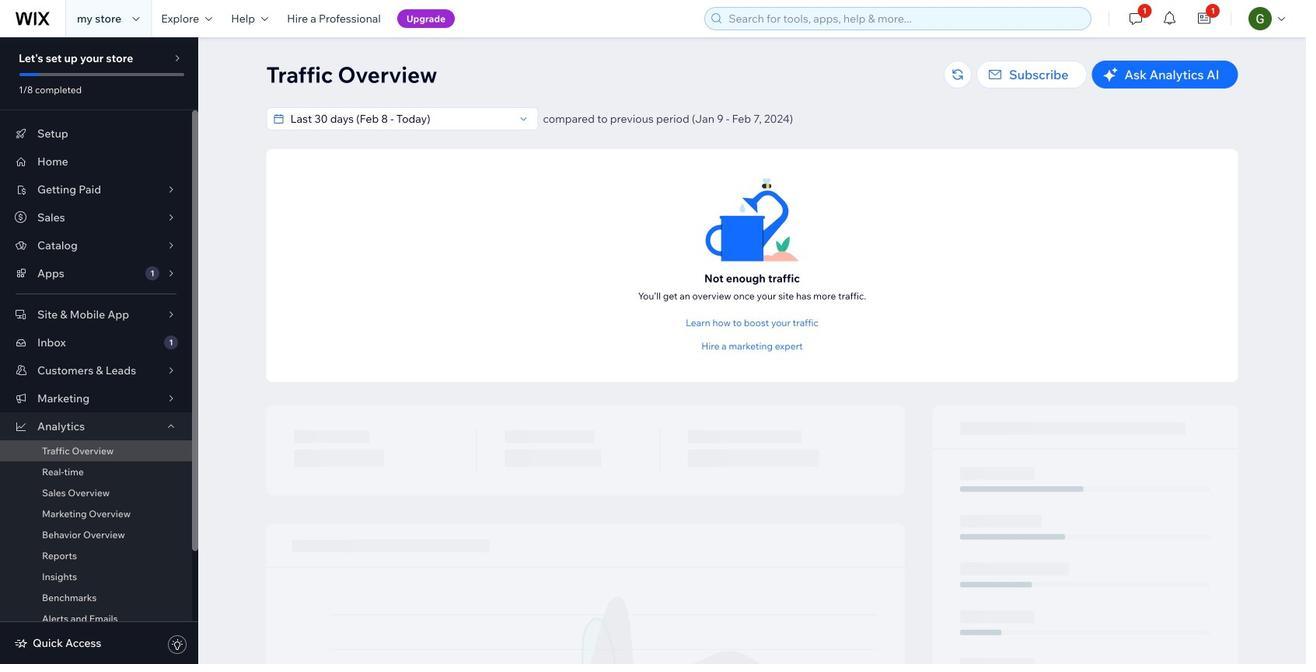 Task type: vqa. For each thing, say whether or not it's contained in the screenshot.
alert
no



Task type: locate. For each thing, give the bounding box(es) containing it.
sidebar element
[[0, 37, 198, 665]]

page skeleton image
[[266, 406, 1238, 665]]

None field
[[286, 108, 514, 130]]

Search for tools, apps, help & more... field
[[724, 8, 1086, 30]]



